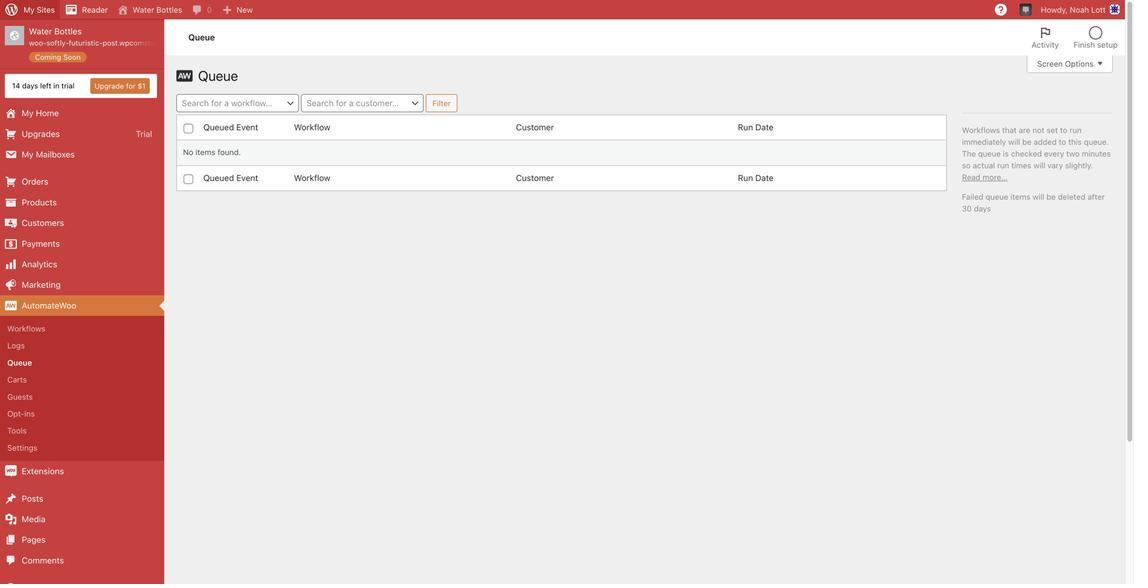 Task type: describe. For each thing, give the bounding box(es) containing it.
analytics link
[[0, 254, 164, 275]]

1 vertical spatial to
[[1059, 137, 1066, 146]]

1 queued event from the top
[[203, 122, 258, 132]]

no
[[183, 148, 193, 157]]

0 vertical spatial queue
[[188, 32, 215, 42]]

1 run date from the top
[[738, 122, 774, 132]]

queue link
[[0, 354, 164, 371]]

options
[[1065, 59, 1094, 68]]

upgrades
[[22, 129, 60, 139]]

main menu navigation
[[0, 19, 186, 585]]

workflows for workflows
[[7, 324, 45, 333]]

media
[[22, 514, 45, 524]]

my home
[[22, 108, 59, 118]]

minutes
[[1082, 149, 1111, 158]]

posts link
[[0, 489, 164, 509]]

my for my home
[[22, 108, 34, 118]]

carts
[[7, 375, 27, 384]]

after
[[1088, 192, 1105, 201]]

opt-ins link
[[0, 405, 164, 423]]

Search for a customer… field
[[301, 94, 424, 113]]

sites
[[37, 5, 55, 14]]

are
[[1019, 126, 1030, 135]]

posts
[[22, 494, 43, 504]]

customer…
[[356, 98, 399, 108]]

screen
[[1037, 59, 1063, 68]]

tools
[[7, 426, 27, 436]]

automatewoo link
[[0, 295, 164, 316]]

2 customer from the top
[[516, 173, 554, 183]]

queue.
[[1084, 137, 1109, 146]]

added
[[1034, 137, 1057, 146]]

guests link
[[0, 388, 164, 405]]

1 date from the top
[[755, 122, 774, 132]]

my for my sites
[[24, 5, 35, 14]]

tools link
[[0, 423, 164, 440]]

a for customer…
[[349, 98, 354, 108]]

set
[[1047, 126, 1058, 135]]

howdy,
[[1041, 5, 1068, 14]]

noah
[[1070, 5, 1089, 14]]

water bottles link
[[113, 0, 187, 19]]

will inside failed queue items will be deleted after 30 days
[[1033, 192, 1044, 201]]

days inside failed queue items will be deleted after 30 days
[[974, 204, 991, 213]]

more…
[[983, 173, 1007, 182]]

not
[[1033, 126, 1044, 135]]

0 vertical spatial will
[[1008, 137, 1020, 146]]

checked
[[1011, 149, 1042, 158]]

marketing link
[[0, 275, 164, 295]]

guests
[[7, 392, 33, 401]]

14
[[12, 82, 20, 90]]

search for a workflow…
[[182, 98, 272, 108]]

a for workflow…
[[224, 98, 229, 108]]

0
[[207, 5, 212, 14]]

payments link
[[0, 234, 164, 254]]

automatewoo
[[22, 301, 76, 311]]

coming
[[35, 53, 61, 61]]

activity button
[[1025, 19, 1066, 56]]

opt-ins
[[7, 409, 35, 418]]

$1
[[138, 82, 146, 90]]

workflows for workflows that are not set to run immediately will be added to this queue. the queue is checked every two minutes so actual run times will vary slightly. read more…
[[962, 126, 1000, 135]]

my sites
[[24, 5, 55, 14]]

softly-
[[46, 39, 69, 47]]

carts link
[[0, 371, 164, 388]]

media link
[[0, 509, 164, 530]]

actual
[[973, 161, 995, 170]]

items inside failed queue items will be deleted after 30 days
[[1010, 192, 1030, 201]]

Search for a workflow… field
[[176, 94, 299, 113]]

14 days left in trial
[[12, 82, 74, 90]]

comments link
[[0, 551, 164, 571]]

new link
[[217, 0, 258, 19]]

workflows link
[[0, 320, 164, 337]]

comments
[[22, 556, 64, 566]]

my home link
[[0, 103, 164, 124]]

trial
[[136, 129, 152, 139]]

water bottles woo-softly-futuristic-post.wpcomstaging.com coming soon
[[29, 26, 186, 61]]

lott
[[1091, 5, 1106, 14]]

is
[[1003, 149, 1009, 158]]

screen options button
[[1027, 55, 1113, 73]]

logs
[[7, 341, 25, 350]]

Search for a workflow… text field
[[177, 95, 298, 113]]

my for my mailboxes
[[22, 149, 34, 159]]

screen options
[[1037, 59, 1094, 68]]

activity
[[1032, 40, 1059, 49]]

upgrade for $1 button
[[90, 78, 150, 94]]

failed
[[962, 192, 983, 201]]

notification image
[[1021, 4, 1031, 14]]

bottles for water bottles woo-softly-futuristic-post.wpcomstaging.com coming soon
[[54, 26, 82, 36]]

orders link
[[0, 172, 164, 192]]

water for water bottles woo-softly-futuristic-post.wpcomstaging.com coming soon
[[29, 26, 52, 36]]

water bottles
[[133, 5, 182, 14]]

howdy, noah lott
[[1041, 5, 1106, 14]]

0 vertical spatial items
[[195, 148, 215, 157]]

my mailboxes link
[[0, 144, 164, 165]]

settings link
[[0, 440, 164, 457]]

for for upgrade for $1
[[126, 82, 136, 90]]

setup
[[1097, 40, 1118, 49]]

that
[[1002, 126, 1017, 135]]

two
[[1066, 149, 1080, 158]]

1 vertical spatial queue
[[198, 68, 238, 84]]



Task type: locate. For each thing, give the bounding box(es) containing it.
trial
[[61, 82, 74, 90]]

0 vertical spatial run
[[738, 122, 753, 132]]

workflows inside main menu navigation
[[7, 324, 45, 333]]

2 date from the top
[[755, 173, 774, 183]]

2 search from the left
[[307, 98, 334, 108]]

0 horizontal spatial bottles
[[54, 26, 82, 36]]

run date
[[738, 122, 774, 132], [738, 173, 774, 183]]

1 a from the left
[[224, 98, 229, 108]]

water for water bottles
[[133, 5, 154, 14]]

water inside toolbar navigation
[[133, 5, 154, 14]]

workflows inside workflows that are not set to run immediately will be added to this queue. the queue is checked every two minutes so actual run times will vary slightly. read more…
[[962, 126, 1000, 135]]

search for search for a workflow…
[[182, 98, 209, 108]]

days right 14
[[22, 82, 38, 90]]

pages
[[22, 535, 46, 545]]

run down the is
[[997, 161, 1009, 170]]

run up this
[[1070, 126, 1082, 135]]

a inside search for a workflow… text box
[[224, 98, 229, 108]]

will
[[1008, 137, 1020, 146], [1034, 161, 1045, 170], [1033, 192, 1044, 201]]

0 horizontal spatial run
[[997, 161, 1009, 170]]

search
[[182, 98, 209, 108], [307, 98, 334, 108]]

the
[[962, 149, 976, 158]]

1 vertical spatial workflow
[[294, 173, 330, 183]]

my sites link
[[0, 0, 60, 19]]

water up the post.wpcomstaging.com
[[133, 5, 154, 14]]

2 event from the top
[[236, 173, 258, 183]]

1 vertical spatial customer
[[516, 173, 554, 183]]

queued down search for a workflow…
[[203, 122, 234, 132]]

to right set
[[1060, 126, 1067, 135]]

1 search from the left
[[182, 98, 209, 108]]

immediately
[[962, 137, 1006, 146]]

2 vertical spatial queue
[[7, 358, 32, 367]]

0 vertical spatial my
[[24, 5, 35, 14]]

0 horizontal spatial be
[[1022, 137, 1031, 146]]

1 horizontal spatial items
[[1010, 192, 1030, 201]]

be inside workflows that are not set to run immediately will be added to this queue. the queue is checked every two minutes so actual run times will vary slightly. read more…
[[1022, 137, 1031, 146]]

0 vertical spatial run
[[1070, 126, 1082, 135]]

0 link
[[187, 0, 217, 19]]

run
[[1070, 126, 1082, 135], [997, 161, 1009, 170]]

1 run from the top
[[738, 122, 753, 132]]

for inside text box
[[211, 98, 222, 108]]

0 vertical spatial be
[[1022, 137, 1031, 146]]

payments
[[22, 239, 60, 249]]

will down that
[[1008, 137, 1020, 146]]

0 vertical spatial event
[[236, 122, 258, 132]]

bottles for water bottles
[[156, 5, 182, 14]]

1 vertical spatial run
[[738, 173, 753, 183]]

1 vertical spatial queued event
[[203, 173, 258, 183]]

customers link
[[0, 213, 164, 234]]

1 vertical spatial queue
[[986, 192, 1008, 201]]

0 vertical spatial queued event
[[203, 122, 258, 132]]

1 horizontal spatial workflows
[[962, 126, 1000, 135]]

0 vertical spatial to
[[1060, 126, 1067, 135]]

2 workflow from the top
[[294, 173, 330, 183]]

my down "upgrades"
[[22, 149, 34, 159]]

to
[[1060, 126, 1067, 135], [1059, 137, 1066, 146]]

0 vertical spatial customer
[[516, 122, 554, 132]]

days down failed
[[974, 204, 991, 213]]

soon
[[63, 53, 81, 61]]

0 vertical spatial workflow
[[294, 122, 330, 132]]

my inside my sites link
[[24, 5, 35, 14]]

finish
[[1074, 40, 1095, 49]]

1 vertical spatial water
[[29, 26, 52, 36]]

search up the no
[[182, 98, 209, 108]]

bottles up softly-
[[54, 26, 82, 36]]

times
[[1011, 161, 1031, 170]]

None submit
[[426, 94, 458, 112]]

items down times at the top right of page
[[1010, 192, 1030, 201]]

products link
[[0, 192, 164, 213]]

will left vary
[[1034, 161, 1045, 170]]

finish setup button
[[1066, 19, 1125, 56]]

0 vertical spatial queue
[[978, 149, 1001, 158]]

this
[[1068, 137, 1082, 146]]

2 a from the left
[[349, 98, 354, 108]]

2 vertical spatial will
[[1033, 192, 1044, 201]]

finish setup
[[1074, 40, 1118, 49]]

for
[[126, 82, 136, 90], [211, 98, 222, 108], [336, 98, 347, 108]]

0 vertical spatial run date
[[738, 122, 774, 132]]

1 vertical spatial will
[[1034, 161, 1045, 170]]

so
[[962, 161, 971, 170]]

logs link
[[0, 337, 164, 354]]

1 event from the top
[[236, 122, 258, 132]]

bottles
[[156, 5, 182, 14], [54, 26, 82, 36]]

my
[[24, 5, 35, 14], [22, 108, 34, 118], [22, 149, 34, 159]]

1 queued from the top
[[203, 122, 234, 132]]

2 vertical spatial my
[[22, 149, 34, 159]]

customers
[[22, 218, 64, 228]]

will left 'deleted'
[[1033, 192, 1044, 201]]

search left the customer…
[[307, 98, 334, 108]]

in
[[53, 82, 59, 90]]

0 vertical spatial water
[[133, 5, 154, 14]]

for inside 'button'
[[126, 82, 136, 90]]

1 workflow from the top
[[294, 122, 330, 132]]

0 horizontal spatial for
[[126, 82, 136, 90]]

1 horizontal spatial days
[[974, 204, 991, 213]]

queued event down search for a workflow… text box
[[203, 122, 258, 132]]

queued
[[203, 122, 234, 132], [203, 173, 234, 183]]

my left home
[[22, 108, 34, 118]]

reader
[[82, 5, 108, 14]]

1 vertical spatial bottles
[[54, 26, 82, 36]]

2 run date from the top
[[738, 173, 774, 183]]

search inside text box
[[182, 98, 209, 108]]

event down workflow…
[[236, 122, 258, 132]]

1 customer from the top
[[516, 122, 554, 132]]

products
[[22, 197, 57, 207]]

0 vertical spatial workflows
[[962, 126, 1000, 135]]

workflow
[[294, 122, 330, 132], [294, 173, 330, 183]]

for left the customer…
[[336, 98, 347, 108]]

0 horizontal spatial search
[[182, 98, 209, 108]]

vary
[[1047, 161, 1063, 170]]

1 vertical spatial items
[[1010, 192, 1030, 201]]

customer
[[516, 122, 554, 132], [516, 173, 554, 183]]

every
[[1044, 149, 1064, 158]]

pages link
[[0, 530, 164, 551]]

0 horizontal spatial items
[[195, 148, 215, 157]]

queue inside workflows that are not set to run immediately will be added to this queue. the queue is checked every two minutes so actual run times will vary slightly. read more…
[[978, 149, 1001, 158]]

search for a customer…
[[307, 98, 399, 108]]

for for search for a customer…
[[336, 98, 347, 108]]

1 vertical spatial queued
[[203, 173, 234, 183]]

be left 'deleted'
[[1047, 192, 1056, 201]]

1 vertical spatial run date
[[738, 173, 774, 183]]

queued event down found.
[[203, 173, 258, 183]]

search inside text field
[[307, 98, 334, 108]]

marketing
[[22, 280, 61, 290]]

workflows up the immediately
[[962, 126, 1000, 135]]

opt-
[[7, 409, 24, 418]]

1 horizontal spatial water
[[133, 5, 154, 14]]

queue up carts
[[7, 358, 32, 367]]

None checkbox
[[184, 124, 193, 133], [184, 175, 193, 184], [184, 124, 193, 133], [184, 175, 193, 184]]

read more… link
[[962, 173, 1007, 182]]

tab list containing activity
[[1025, 19, 1125, 56]]

left
[[40, 82, 51, 90]]

queue down 0 link
[[188, 32, 215, 42]]

items
[[195, 148, 215, 157], [1010, 192, 1030, 201]]

a inside search for a customer… text field
[[349, 98, 354, 108]]

bottles left 0 link
[[156, 5, 182, 14]]

1 vertical spatial workflows
[[7, 324, 45, 333]]

items right the no
[[195, 148, 215, 157]]

0 vertical spatial queued
[[203, 122, 234, 132]]

settings
[[7, 443, 37, 453]]

upgrade
[[94, 82, 124, 90]]

failed queue items will be deleted after 30 days
[[962, 192, 1105, 213]]

extensions
[[22, 467, 64, 477]]

2 queued from the top
[[203, 173, 234, 183]]

run
[[738, 122, 753, 132], [738, 173, 753, 183]]

1 horizontal spatial for
[[211, 98, 222, 108]]

1 horizontal spatial be
[[1047, 192, 1056, 201]]

queue down more… on the top right of page
[[986, 192, 1008, 201]]

to left this
[[1059, 137, 1066, 146]]

0 horizontal spatial days
[[22, 82, 38, 90]]

1 horizontal spatial search
[[307, 98, 334, 108]]

bottles inside toolbar navigation
[[156, 5, 182, 14]]

for for search for a workflow…
[[211, 98, 222, 108]]

queue inside main menu navigation
[[7, 358, 32, 367]]

days inside main menu navigation
[[22, 82, 38, 90]]

post.wpcomstaging.com
[[103, 39, 186, 47]]

1 horizontal spatial a
[[349, 98, 354, 108]]

slightly.
[[1065, 161, 1093, 170]]

0 vertical spatial days
[[22, 82, 38, 90]]

my inside my home link
[[22, 108, 34, 118]]

bottles inside the water bottles woo-softly-futuristic-post.wpcomstaging.com coming soon
[[54, 26, 82, 36]]

a left the customer…
[[349, 98, 354, 108]]

1 vertical spatial date
[[755, 173, 774, 183]]

workflows that are not set to run immediately will be added to this queue. the queue is checked every two minutes so actual run times will vary slightly. read more…
[[962, 126, 1111, 182]]

water up woo-
[[29, 26, 52, 36]]

orders
[[22, 177, 48, 187]]

1 vertical spatial event
[[236, 173, 258, 183]]

my inside 'my mailboxes' link
[[22, 149, 34, 159]]

woo-
[[29, 39, 46, 47]]

event
[[236, 122, 258, 132], [236, 173, 258, 183]]

search for search for a customer…
[[307, 98, 334, 108]]

my mailboxes
[[22, 149, 75, 159]]

a left workflow…
[[224, 98, 229, 108]]

queued event
[[203, 122, 258, 132], [203, 173, 258, 183]]

for inside text field
[[336, 98, 347, 108]]

be up checked
[[1022, 137, 1031, 146]]

tab list
[[1025, 19, 1125, 56]]

queue inside failed queue items will be deleted after 30 days
[[986, 192, 1008, 201]]

0 vertical spatial bottles
[[156, 5, 182, 14]]

workflow…
[[231, 98, 272, 108]]

event down found.
[[236, 173, 258, 183]]

1 vertical spatial run
[[997, 161, 1009, 170]]

for left $1
[[126, 82, 136, 90]]

0 horizontal spatial workflows
[[7, 324, 45, 333]]

2 horizontal spatial for
[[336, 98, 347, 108]]

be inside failed queue items will be deleted after 30 days
[[1047, 192, 1056, 201]]

queue down the immediately
[[978, 149, 1001, 158]]

1 vertical spatial my
[[22, 108, 34, 118]]

queue
[[978, 149, 1001, 158], [986, 192, 1008, 201]]

water inside the water bottles woo-softly-futuristic-post.wpcomstaging.com coming soon
[[29, 26, 52, 36]]

Search for a customer… text field
[[302, 95, 423, 113]]

2 run from the top
[[738, 173, 753, 183]]

new
[[237, 5, 253, 14]]

queue up search for a workflow…
[[198, 68, 238, 84]]

queued down no items found.
[[203, 173, 234, 183]]

2 queued event from the top
[[203, 173, 258, 183]]

1 horizontal spatial bottles
[[156, 5, 182, 14]]

0 vertical spatial date
[[755, 122, 774, 132]]

1 horizontal spatial run
[[1070, 126, 1082, 135]]

toolbar navigation
[[0, 0, 1125, 22]]

0 horizontal spatial a
[[224, 98, 229, 108]]

0 horizontal spatial water
[[29, 26, 52, 36]]

days
[[22, 82, 38, 90], [974, 204, 991, 213]]

workflows
[[962, 126, 1000, 135], [7, 324, 45, 333]]

for left workflow…
[[211, 98, 222, 108]]

workflows up logs
[[7, 324, 45, 333]]

1 vertical spatial be
[[1047, 192, 1056, 201]]

1 vertical spatial days
[[974, 204, 991, 213]]

reader link
[[60, 0, 113, 19]]

found.
[[218, 148, 241, 157]]

my left "sites"
[[24, 5, 35, 14]]



Task type: vqa. For each thing, say whether or not it's contained in the screenshot.
'Workflows'
yes



